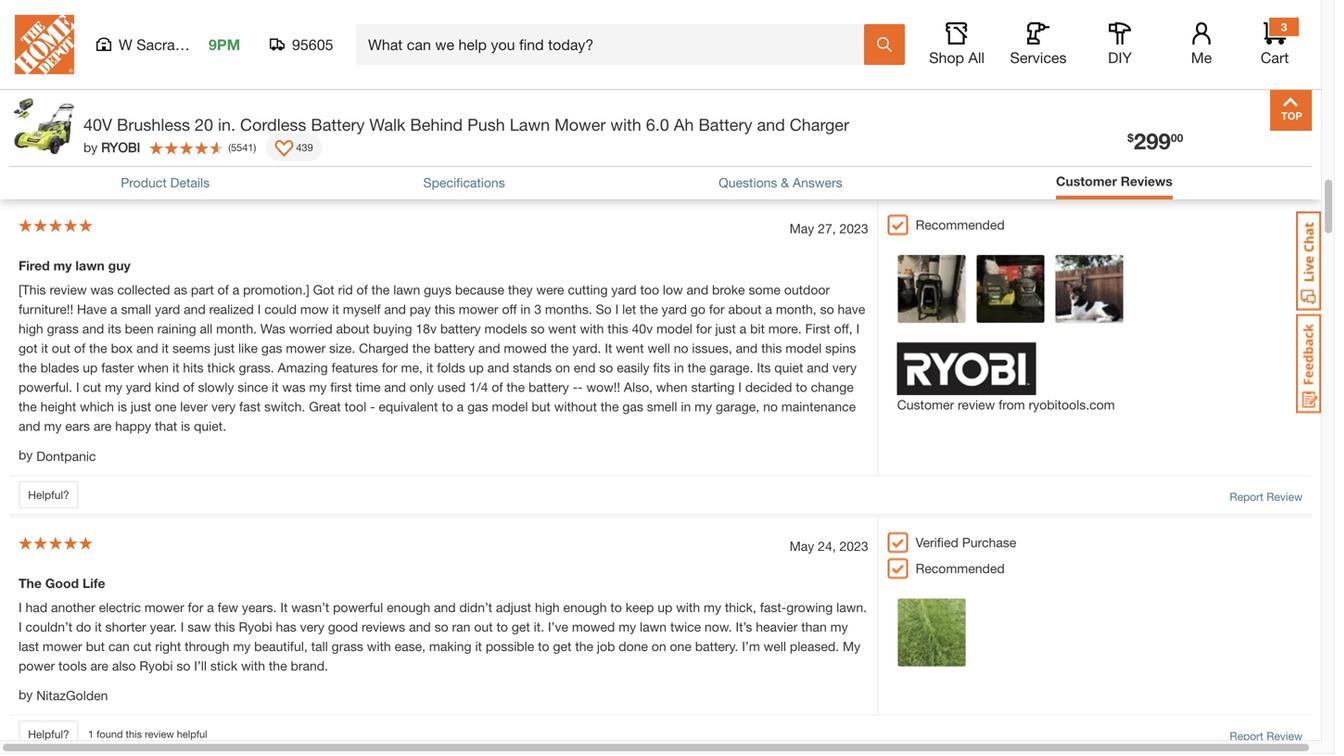Task type: vqa. For each thing, say whether or not it's contained in the screenshot.
the Sellers
no



Task type: locate. For each thing, give the bounding box(es) containing it.
1 report review button from the top
[[1230, 488, 1303, 505]]

by down 40v
[[83, 140, 98, 155]]

just up thick
[[214, 340, 235, 356]]

time, up weekly
[[380, 45, 408, 61]]

1 vertical spatial all
[[200, 321, 213, 336]]

0 vertical spatial customer
[[1057, 173, 1118, 189]]

0 vertical spatial right
[[830, 26, 856, 41]]

on right done
[[652, 639, 667, 654]]

1 [this from the top
[[19, 6, 46, 22]]

on inside [this review was collected as part of a promotion.] i have happily owned this mower for 3 years, and its been absolutely great! however, theres one issue i always seem to have, i saw someone elses review say the same thing. the screws that attatch the handle to the mower body (on the right side on my mower) loosen up all the time, and i mean all the time, every time i go to mow the lawn i have to tighten the screws. other than the screw issue, the mower has been great, plenty of power for my weekly overgrown grass, id absolutely buy this again if i had to!
[[46, 45, 61, 61]]

0 horizontal spatial customer
[[898, 397, 955, 412]]

0 vertical spatial no
[[674, 340, 689, 356]]

one inside fired my lawn guy [this review was collected as part of a promotion.] got rid of the lawn guys because they were cutting yard too low and broke some outdoor furniture!!   have a small yard and realized i could mow it myself and pay this mower off in 3 months.  so i let the yard go for about a month, so have high grass and its been raining all month.  was worried about buying 18v battery models so went with this 40v model for just a bit more. first off, i got it out of the box and it seems just like gas mower size.  charged the battery and mowed the yard.  it went well no issues, and this model spins the blades up faster when it hits thick grass.  amazing features for me, it folds up and stands on end so easily fits in the garage.  its quiet and very powerful.  i cut my yard kind of slowly since it was my first time and only used 1/4 of the battery -- wow!!   also, when starting i decided to change the height which is just one lever very fast switch.  great tool - equivalent to a gas model but without the gas smell in my garage, no maintenance and my ears are happy that is quiet.
[[155, 399, 177, 414]]

report review button for recommended
[[1230, 488, 1303, 505]]

0 vertical spatial had
[[712, 65, 734, 80]]

years,
[[537, 6, 572, 22]]

no
[[674, 340, 689, 356], [764, 399, 778, 414]]

(on
[[786, 26, 804, 41]]

0 horizontal spatial out
[[52, 340, 71, 356]]

2 horizontal spatial have
[[838, 301, 866, 317]]

1 vertical spatial mow
[[300, 301, 329, 317]]

mower)
[[86, 45, 129, 61]]

by inside by dontpanic
[[19, 447, 33, 462]]

went down months.
[[549, 321, 577, 336]]

months.
[[545, 301, 593, 317]]

by ryobi
[[83, 140, 140, 155]]

high inside the good life i had another electric mower for a few years. it wasn't powerful enough and didn't adjust high enough to keep up with my thick, fast-growing lawn. i couldn't do it shorter year. i saw this ryobi has very good reviews and so ran out to get it. i've mowed my lawn twice now. it's heavier than my last mower but can cut right through my beautiful, tall grass with ease, making it possible to get the job done on one battery. i'm well pleased. my power tools are also ryobi so i'll stick with the brand.
[[535, 600, 560, 615]]

i right have, at the top of page
[[187, 26, 190, 41]]

1 vertical spatial it
[[280, 600, 288, 615]]

up inside the good life i had another electric mower for a few years. it wasn't powerful enough and didn't adjust high enough to keep up with my thick, fast-growing lawn. i couldn't do it shorter year. i saw this ryobi has very good reviews and so ran out to get it. i've mowed my lawn twice now. it's heavier than my last mower but can cut right through my beautiful, tall grass with ease, making it possible to get the job done on one battery. i'm well pleased. my power tools are also ryobi so i'll stick with the brand.
[[658, 600, 673, 615]]

customer review from ryobitools.com
[[898, 397, 1116, 412]]

had up couldn't
[[26, 600, 47, 615]]

it
[[605, 340, 613, 356], [280, 600, 288, 615]]

lawn inside the good life i had another electric mower for a few years. it wasn't powerful enough and didn't adjust high enough to keep up with my thick, fast-growing lawn. i couldn't do it shorter year. i saw this ryobi has very good reviews and so ran out to get it. i've mowed my lawn twice now. it's heavier than my last mower but can cut right through my beautiful, tall grass with ease, making it possible to get the job done on one battery. i'm well pleased. my power tools are also ryobi so i'll stick with the brand.
[[640, 619, 667, 634]]

1 horizontal spatial that
[[539, 26, 561, 41]]

enough
[[387, 600, 431, 615], [564, 600, 607, 615]]

the right "thing."
[[469, 26, 491, 41]]

may 27, 2023
[[790, 221, 869, 236]]

0 horizontal spatial get
[[512, 619, 530, 634]]

my left weekly
[[366, 65, 383, 80]]

0 horizontal spatial cut
[[83, 379, 101, 395]]

review
[[1267, 490, 1303, 503], [1267, 730, 1303, 743]]

1 vertical spatial customer
[[898, 397, 955, 412]]

battery.
[[696, 639, 739, 654]]

that inside [this review was collected as part of a promotion.] i have happily owned this mower for 3 years, and its been absolutely great! however, theres one issue i always seem to have, i saw someone elses review say the same thing. the screws that attatch the handle to the mower body (on the right side on my mower) loosen up all the time, and i mean all the time, every time i go to mow the lawn i have to tighten the screws. other than the screw issue, the mower has been great, plenty of power for my weekly overgrown grass, id absolutely buy this again if i had to!
[[539, 26, 561, 41]]

this down 'few'
[[215, 619, 235, 634]]

have up off,
[[838, 301, 866, 317]]

are down the which
[[94, 418, 112, 434]]

2 report review button from the top
[[1230, 728, 1303, 745]]

on right side
[[46, 45, 61, 61]]

1 vertical spatial get
[[553, 639, 572, 654]]

it inside the good life i had another electric mower for a few years. it wasn't powerful enough and didn't adjust high enough to keep up with my thick, fast-growing lawn. i couldn't do it shorter year. i saw this ryobi has very good reviews and so ran out to get it. i've mowed my lawn twice now. it's heavier than my last mower but can cut right through my beautiful, tall grass with ease, making it possible to get the job done on one battery. i'm well pleased. my power tools are also ryobi so i'll stick with the brand.
[[280, 600, 288, 615]]

1 review from the top
[[1267, 490, 1303, 503]]

quiet.
[[194, 418, 226, 434]]

issues,
[[692, 340, 733, 356]]

2 2023 from the top
[[840, 538, 869, 554]]

grass down good
[[332, 639, 364, 654]]

0 horizontal spatial on
[[46, 45, 61, 61]]

as up 'raining'
[[174, 282, 187, 297]]

mean
[[295, 45, 328, 61]]

has up beautiful,
[[276, 619, 297, 634]]

ryobitools.com
[[1029, 397, 1116, 412]]

1 vertical spatial is
[[181, 418, 190, 434]]

as inside [this review was collected as part of a promotion.] i have happily owned this mower for 3 years, and its been absolutely great! however, theres one issue i always seem to have, i saw someone elses review say the same thing. the screws that attatch the handle to the mower body (on the right side on my mower) loosen up all the time, and i mean all the time, every time i go to mow the lawn i have to tighten the screws. other than the screw issue, the mower has been great, plenty of power for my weekly overgrown grass, id absolutely buy this again if i had to!
[[174, 6, 187, 22]]

and up plenty
[[263, 45, 285, 61]]

right down year.
[[155, 639, 181, 654]]

went up easily in the top of the page
[[616, 340, 644, 356]]

so
[[821, 301, 835, 317], [531, 321, 545, 336], [600, 360, 614, 375], [435, 619, 449, 634], [177, 658, 191, 673]]

have inside fired my lawn guy [this review was collected as part of a promotion.] got rid of the lawn guys because they were cutting yard too low and broke some outdoor furniture!!   have a small yard and realized i could mow it myself and pay this mower off in 3 months.  so i let the yard go for about a month, so have high grass and its been raining all month.  was worried about buying 18v battery models so went with this 40v model for just a bit more. first off, i got it out of the box and it seems just like gas mower size.  charged the battery and mowed the yard.  it went well no issues, and this model spins the blades up faster when it hits thick grass.  amazing features for me, it folds up and stands on end so easily fits in the garage.  its quiet and very powerful.  i cut my yard kind of slowly since it was my first time and only used 1/4 of the battery -- wow!!   also, when starting i decided to change the height which is just one lever very fast switch.  great tool - equivalent to a gas model but without the gas smell in my garage, no maintenance and my ears are happy that is quiet.
[[838, 301, 866, 317]]

power
[[306, 65, 343, 80], [19, 658, 55, 673]]

0 vertical spatial is
[[118, 399, 127, 414]]

well inside fired my lawn guy [this review was collected as part of a promotion.] got rid of the lawn guys because they were cutting yard too low and broke some outdoor furniture!!   have a small yard and realized i could mow it myself and pay this mower off in 3 months.  so i let the yard go for about a month, so have high grass and its been raining all month.  was worried about buying 18v battery models so went with this 40v model for just a bit more. first off, i got it out of the box and it seems just like gas mower size.  charged the battery and mowed the yard.  it went well no issues, and this model spins the blades up faster when it hits thick grass.  amazing features for me, it folds up and stands on end so easily fits in the garage.  its quiet and very powerful.  i cut my yard kind of slowly since it was my first time and only used 1/4 of the battery -- wow!!   also, when starting i decided to change the height which is just one lever very fast switch.  great tool - equivalent to a gas model but without the gas smell in my garage, no maintenance and my ears are happy that is quiet.
[[648, 340, 671, 356]]

0 horizontal spatial been
[[125, 321, 154, 336]]

attatch
[[565, 26, 605, 41]]

3 up cart
[[1282, 20, 1288, 33]]

grass down the furniture!!
[[47, 321, 79, 336]]

1 vertical spatial had
[[26, 600, 47, 615]]

as inside fired my lawn guy [this review was collected as part of a promotion.] got rid of the lawn guys because they were cutting yard too low and broke some outdoor furniture!!   have a small yard and realized i could mow it myself and pay this mower off in 3 months.  so i let the yard go for about a month, so have high grass and its been raining all month.  was worried about buying 18v battery models so went with this 40v model for just a bit more. first off, i got it out of the box and it seems just like gas mower size.  charged the battery and mowed the yard.  it went well no issues, and this model spins the blades up faster when it hits thick grass.  amazing features for me, it folds up and stands on end so easily fits in the garage.  its quiet and very powerful.  i cut my yard kind of slowly since it was my first time and only used 1/4 of the battery -- wow!!   also, when starting i decided to change the height which is just one lever very fast switch.  great tool - equivalent to a gas model but without the gas smell in my garage, no maintenance and my ears are happy that is quiet.
[[174, 282, 187, 297]]

0 horizontal spatial is
[[118, 399, 127, 414]]

fast-
[[760, 600, 787, 615]]

saw inside [this review was collected as part of a promotion.] i have happily owned this mower for 3 years, and its been absolutely great! however, theres one issue i always seem to have, i saw someone elses review say the same thing. the screws that attatch the handle to the mower body (on the right side on my mower) loosen up all the time, and i mean all the time, every time i go to mow the lawn i have to tighten the screws. other than the screw issue, the mower has been great, plenty of power for my weekly overgrown grass, id absolutely buy this again if i had to!
[[194, 26, 217, 41]]

lawn inside [this review was collected as part of a promotion.] i have happily owned this mower for 3 years, and its been absolutely great! however, theres one issue i always seem to have, i saw someone elses review say the same thing. the screws that attatch the handle to the mower body (on the right side on my mower) loosen up all the time, and i mean all the time, every time i go to mow the lawn i have to tighten the screws. other than the screw issue, the mower has been great, plenty of power for my weekly overgrown grass, id absolutely buy this again if i had to!
[[570, 45, 596, 61]]

18v
[[416, 321, 437, 336]]

battery right ah
[[699, 115, 753, 135]]

0 horizontal spatial right
[[155, 639, 181, 654]]

and up 1/4
[[488, 360, 510, 375]]

logo image
[[898, 67, 1037, 120], [898, 342, 1037, 395]]

2 battery from the left
[[699, 115, 753, 135]]

go inside [this review was collected as part of a promotion.] i have happily owned this mower for 3 years, and its been absolutely great! however, theres one issue i always seem to have, i saw someone elses review say the same thing. the screws that attatch the handle to the mower body (on the right side on my mower) loosen up all the time, and i mean all the time, every time i go to mow the lawn i have to tighten the screws. other than the screw issue, the mower has been great, plenty of power for my weekly overgrown grass, id absolutely buy this again if i had to!
[[482, 45, 497, 61]]

pleased.
[[790, 639, 840, 654]]

job
[[597, 639, 615, 654]]

0 vertical spatial are
[[94, 418, 112, 434]]

saw inside the good life i had another electric mower for a few years. it wasn't powerful enough and didn't adjust high enough to keep up with my thick, fast-growing lawn. i couldn't do it shorter year. i saw this ryobi has very good reviews and so ran out to get it. i've mowed my lawn twice now. it's heavier than my last mower but can cut right through my beautiful, tall grass with ease, making it possible to get the job done on one battery. i'm well pleased. my power tools are also ryobi so i'll stick with the brand.
[[188, 619, 211, 634]]

0 vertical spatial high
[[19, 321, 43, 336]]

go up grass,
[[482, 45, 497, 61]]

by down screw
[[19, 94, 33, 109]]

1 horizontal spatial mowed
[[572, 619, 615, 634]]

all inside fired my lawn guy [this review was collected as part of a promotion.] got rid of the lawn guys because they were cutting yard too low and broke some outdoor furniture!!   have a small yard and realized i could mow it myself and pay this mower off in 3 months.  so i let the yard go for about a month, so have high grass and its been raining all month.  was worried about buying 18v battery models so went with this 40v model for just a bit more. first off, i got it out of the box and it seems just like gas mower size.  charged the battery and mowed the yard.  it went well no issues, and this model spins the blades up faster when it hits thick grass.  amazing features for me, it folds up and stands on end so easily fits in the garage.  its quiet and very powerful.  i cut my yard kind of slowly since it was my first time and only used 1/4 of the battery -- wow!!   also, when starting i decided to change the height which is just one lever very fast switch.  great tool - equivalent to a gas model but without the gas smell in my garage, no maintenance and my ears are happy that is quiet.
[[200, 321, 213, 336]]

to down the it.
[[538, 639, 550, 654]]

1 vertical spatial but
[[86, 639, 105, 654]]

time,
[[231, 45, 260, 61], [380, 45, 408, 61]]

about down myself
[[336, 321, 370, 336]]

customer left from
[[898, 397, 955, 412]]

i inside [this review was collected as part of a promotion.] i have happily owned this mower for 3 years, and its been absolutely great! however, theres one issue i always seem to have, i saw someone elses review say the same thing. the screws that attatch the handle to the mower body (on the right side on my mower) loosen up all the time, and i mean all the time, every time i go to mow the lawn i have to tighten the screws. other than the screw issue, the mower has been great, plenty of power for my weekly overgrown grass, id absolutely buy this again if i had to!
[[313, 6, 317, 22]]

collected inside fired my lawn guy [this review was collected as part of a promotion.] got rid of the lawn guys because they were cutting yard too low and broke some outdoor furniture!!   have a small yard and realized i could mow it myself and pay this mower off in 3 months.  so i let the yard go for about a month, so have high grass and its been raining all month.  was worried about buying 18v battery models so went with this 40v model for just a bit more. first off, i got it out of the box and it seems just like gas mower size.  charged the battery and mowed the yard.  it went well no issues, and this model spins the blades up faster when it hits thick grass.  amazing features for me, it folds up and stands on end so easily fits in the garage.  its quiet and very powerful.  i cut my yard kind of slowly since it was my first time and only used 1/4 of the battery -- wow!!   also, when starting i decided to change the height which is just one lever very fast switch.  great tool - equivalent to a gas model but without the gas smell in my garage, no maintenance and my ears are happy that is quiet.
[[117, 282, 170, 297]]

report for verified purchase
[[1230, 730, 1264, 743]]

ryobi down years.
[[239, 619, 272, 634]]

change
[[811, 379, 854, 395]]

right down theres
[[830, 26, 856, 41]]

its
[[601, 6, 615, 22], [108, 321, 121, 336]]

1 vertical spatial helpful?
[[28, 728, 69, 741]]

2 vertical spatial been
[[125, 321, 154, 336]]

1 vertical spatial the
[[19, 575, 42, 591]]

it down rid
[[332, 301, 339, 317]]

is down lever
[[181, 418, 190, 434]]

1 as from the top
[[174, 6, 187, 22]]

3 inside [this review was collected as part of a promotion.] i have happily owned this mower for 3 years, and its been absolutely great! however, theres one issue i always seem to have, i saw someone elses review say the same thing. the screws that attatch the handle to the mower body (on the right side on my mower) loosen up all the time, and i mean all the time, every time i go to mow the lawn i have to tighten the screws. other than the screw issue, the mower has been great, plenty of power for my weekly overgrown grass, id absolutely buy this again if i had to!
[[527, 6, 534, 22]]

0 vertical spatial go
[[482, 45, 497, 61]]

out down didn't
[[474, 619, 493, 634]]

6.0
[[646, 115, 670, 135]]

high up got
[[19, 321, 43, 336]]

yard down low
[[662, 301, 687, 317]]

for down broke
[[709, 301, 725, 317]]

0 vertical spatial part
[[191, 6, 214, 22]]

1 vertical spatial was
[[90, 282, 114, 297]]

out inside fired my lawn guy [this review was collected as part of a promotion.] got rid of the lawn guys because they were cutting yard too low and broke some outdoor furniture!!   have a small yard and realized i could mow it myself and pay this mower off in 3 months.  so i let the yard go for about a month, so have high grass and its been raining all month.  was worried about buying 18v battery models so went with this 40v model for just a bit more. first off, i got it out of the box and it seems just like gas mower size.  charged the battery and mowed the yard.  it went well no issues, and this model spins the blades up faster when it hits thick grass.  amazing features for me, it folds up and stands on end so easily fits in the garage.  its quiet and very powerful.  i cut my yard kind of slowly since it was my first time and only used 1/4 of the battery -- wow!!   also, when starting i decided to change the height which is just one lever very fast switch.  great tool - equivalent to a gas model but without the gas smell in my garage, no maintenance and my ears are happy that is quiet.
[[52, 340, 71, 356]]

one down kind
[[155, 399, 177, 414]]

enough up reviews
[[387, 600, 431, 615]]

[this up issue
[[19, 6, 46, 22]]

1 vertical spatial when
[[657, 379, 688, 395]]

than inside the good life i had another electric mower for a few years. it wasn't powerful enough and didn't adjust high enough to keep up with my thick, fast-growing lawn. i couldn't do it shorter year. i saw this ryobi has very good reviews and so ran out to get it. i've mowed my lawn twice now. it's heavier than my last mower but can cut right through my beautiful, tall grass with ease, making it possible to get the job done on one battery. i'm well pleased. my power tools are also ryobi so i'll stick with the brand.
[[802, 619, 827, 634]]

0 vertical spatial but
[[532, 399, 551, 414]]

2 horizontal spatial gas
[[623, 399, 644, 414]]

all left 9pm
[[193, 45, 206, 61]]

report review for recommended
[[1230, 490, 1303, 503]]

out up blades
[[52, 340, 71, 356]]

1 horizontal spatial about
[[729, 301, 762, 317]]

[this review was collected as part of a promotion.] i have happily owned this mower for 3 years, and its been absolutely great! however, theres one issue i always seem to have, i saw someone elses review say the same thing. the screws that attatch the handle to the mower body (on the right side on my mower) loosen up all the time, and i mean all the time, every time i go to mow the lawn i have to tighten the screws. other than the screw issue, the mower has been great, plenty of power for my weekly overgrown grass, id absolutely buy this again if i had to!
[[19, 6, 869, 80]]

i'm
[[742, 639, 761, 654]]

saw up through
[[188, 619, 211, 634]]

0 horizontal spatial just
[[131, 399, 151, 414]]

1 report review from the top
[[1230, 490, 1303, 503]]

0 vertical spatial report review button
[[1230, 488, 1303, 505]]

0 vertical spatial report review
[[1230, 490, 1303, 503]]

the good life i had another electric mower for a few years. it wasn't powerful enough and didn't adjust high enough to keep up with my thick, fast-growing lawn. i couldn't do it shorter year. i saw this ryobi has very good reviews and so ran out to get it. i've mowed my lawn twice now. it's heavier than my last mower but can cut right through my beautiful, tall grass with ease, making it possible to get the job done on one battery. i'm well pleased. my power tools are also ryobi so i'll stick with the brand.
[[19, 575, 867, 673]]

brand.
[[291, 658, 328, 673]]

1 vertical spatial ryobi
[[140, 658, 173, 673]]

get left the it.
[[512, 619, 530, 634]]

gas down 'also,'
[[623, 399, 644, 414]]

0 vertical spatial collected
[[117, 6, 170, 22]]

helpful? down by nitazgolden
[[28, 728, 69, 741]]

0 vertical spatial promotion.]
[[243, 6, 310, 22]]

twice
[[671, 619, 701, 634]]

just
[[716, 321, 736, 336], [214, 340, 235, 356], [131, 399, 151, 414]]

customer reviews button
[[1057, 172, 1173, 195], [1057, 172, 1173, 191]]

promotion.] up could
[[243, 282, 310, 297]]

3 left years,
[[527, 6, 534, 22]]

very down slowly
[[211, 399, 236, 414]]

customer for customer reviews
[[1057, 173, 1118, 189]]

cart
[[1261, 49, 1290, 66]]

since
[[238, 379, 268, 395]]

3 inside cart 3
[[1282, 20, 1288, 33]]

collected inside [this review was collected as part of a promotion.] i have happily owned this mower for 3 years, and its been absolutely great! however, theres one issue i always seem to have, i saw someone elses review say the same thing. the screws that attatch the handle to the mower body (on the right side on my mower) loosen up all the time, and i mean all the time, every time i go to mow the lawn i have to tighten the screws. other than the screw issue, the mower has been great, plenty of power for my weekly overgrown grass, id absolutely buy this again if i had to!
[[117, 6, 170, 22]]

0 vertical spatial [this
[[19, 6, 46, 22]]

0 horizontal spatial high
[[19, 321, 43, 336]]

0 vertical spatial out
[[52, 340, 71, 356]]

2 collected from the top
[[117, 282, 170, 297]]

2023 right 24, in the bottom of the page
[[840, 538, 869, 554]]

helpful? for second helpful? button
[[28, 728, 69, 741]]

a up someone
[[233, 6, 240, 22]]

1 horizontal spatial it
[[605, 340, 613, 356]]

1 promotion.] from the top
[[243, 6, 310, 22]]

one inside [this review was collected as part of a promotion.] i have happily owned this mower for 3 years, and its been absolutely great! however, theres one issue i always seem to have, i saw someone elses review say the same thing. the screws that attatch the handle to the mower body (on the right side on my mower) loosen up all the time, and i mean all the time, every time i go to mow the lawn i have to tighten the screws. other than the screw issue, the mower has been great, plenty of power for my weekly overgrown grass, id absolutely buy this again if i had to!
[[847, 6, 869, 22]]

heavier
[[756, 619, 798, 634]]

2 vertical spatial in
[[681, 399, 691, 414]]

top button
[[1271, 89, 1313, 131]]

great
[[309, 399, 341, 414]]

no left issues,
[[674, 340, 689, 356]]

1 vertical spatial [this
[[19, 282, 46, 297]]

of
[[218, 6, 229, 22], [292, 65, 303, 80], [218, 282, 229, 297], [357, 282, 368, 297], [74, 340, 85, 356], [183, 379, 194, 395], [492, 379, 503, 395]]

1 vertical spatial time
[[356, 379, 381, 395]]

buying
[[373, 321, 412, 336]]

up inside [this review was collected as part of a promotion.] i have happily owned this mower for 3 years, and its been absolutely great! however, theres one issue i always seem to have, i saw someone elses review say the same thing. the screws that attatch the handle to the mower body (on the right side on my mower) loosen up all the time, and i mean all the time, every time i go to mow the lawn i have to tighten the screws. other than the screw issue, the mower has been great, plenty of power for my weekly overgrown grass, id absolutely buy this again if i had to!
[[174, 45, 189, 61]]

issue
[[19, 26, 49, 41]]

0 vertical spatial review
[[1267, 490, 1303, 503]]

0 vertical spatial that
[[539, 26, 561, 41]]

1 horizontal spatial well
[[764, 639, 787, 654]]

1 part from the top
[[191, 6, 214, 22]]

in right smell
[[681, 399, 691, 414]]

shorter
[[105, 619, 146, 634]]

2 [this from the top
[[19, 282, 46, 297]]

0 vertical spatial mowed
[[504, 340, 547, 356]]

1 vertical spatial well
[[764, 639, 787, 654]]

battery
[[311, 115, 365, 135], [699, 115, 753, 135]]

issue,
[[57, 65, 90, 80]]

a
[[233, 6, 240, 22], [233, 282, 240, 297], [110, 301, 117, 317], [766, 301, 773, 317], [740, 321, 747, 336], [457, 399, 464, 414], [207, 600, 214, 615]]

mower up 'screws'
[[464, 6, 504, 22]]

2 promotion.] from the top
[[243, 282, 310, 297]]

of down hits
[[183, 379, 194, 395]]

1 2023 from the top
[[840, 221, 869, 236]]

nitazgolden button
[[36, 686, 108, 706]]

say
[[352, 26, 372, 41]]

2 report review from the top
[[1230, 730, 1303, 743]]

1 vertical spatial promotion.]
[[243, 282, 310, 297]]

if
[[695, 65, 702, 80]]

this inside the good life i had another electric mower for a few years. it wasn't powerful enough and didn't adjust high enough to keep up with my thick, fast-growing lawn. i couldn't do it shorter year. i saw this ryobi has very good reviews and so ran out to get it. i've mowed my lawn twice now. it's heavier than my last mower but can cut right through my beautiful, tall grass with ease, making it possible to get the job done on one battery. i'm well pleased. my power tools are also ryobi so i'll stick with the brand.
[[215, 619, 235, 634]]

than inside [this review was collected as part of a promotion.] i have happily owned this mower for 3 years, and its been absolutely great! however, theres one issue i always seem to have, i saw someone elses review say the same thing. the screws that attatch the handle to the mower body (on the right side on my mower) loosen up all the time, and i mean all the time, every time i go to mow the lawn i have to tighten the screws. other than the screw issue, the mower has been great, plenty of power for my weekly overgrown grass, id absolutely buy this again if i had to!
[[803, 45, 828, 61]]

1 horizontal spatial grass
[[332, 639, 364, 654]]

1 vertical spatial absolutely
[[548, 65, 607, 80]]

i
[[313, 6, 317, 22], [258, 301, 261, 317], [616, 301, 619, 317], [857, 321, 860, 336], [76, 379, 79, 395], [739, 379, 742, 395], [19, 600, 22, 615], [19, 619, 22, 634], [181, 619, 184, 634]]

2023 right 27,
[[840, 221, 869, 236]]

by inside by nitazgolden
[[19, 687, 33, 702]]

with inside fired my lawn guy [this review was collected as part of a promotion.] got rid of the lawn guys because they were cutting yard too low and broke some outdoor furniture!!   have a small yard and realized i could mow it myself and pay this mower off in 3 months.  so i let the yard go for about a month, so have high grass and its been raining all month.  was worried about buying 18v battery models so went with this 40v model for just a bit more. first off, i got it out of the box and it seems just like gas mower size.  charged the battery and mowed the yard.  it went well no issues, and this model spins the blades up faster when it hits thick grass.  amazing features for me, it folds up and stands on end so easily fits in the garage.  its quiet and very powerful.  i cut my yard kind of slowly since it was my first time and only used 1/4 of the battery -- wow!!   also, when starting i decided to change the height which is just one lever very fast switch.  great tool - equivalent to a gas model but without the gas smell in my garage, no maintenance and my ears are happy that is quiet.
[[580, 321, 604, 336]]

overgrown
[[430, 65, 491, 80]]

my up now.
[[704, 600, 722, 615]]

0 vertical spatial ryobi
[[239, 619, 272, 634]]

1 vertical spatial may
[[790, 538, 815, 554]]

1 vertical spatial that
[[155, 418, 177, 434]]

a inside the good life i had another electric mower for a few years. it wasn't powerful enough and didn't adjust high enough to keep up with my thick, fast-growing lawn. i couldn't do it shorter year. i saw this ryobi has very good reviews and so ran out to get it. i've mowed my lawn twice now. it's heavier than my last mower but can cut right through my beautiful, tall grass with ease, making it possible to get the job done on one battery. i'm well pleased. my power tools are also ryobi so i'll stick with the brand.
[[207, 600, 214, 615]]

mow inside fired my lawn guy [this review was collected as part of a promotion.] got rid of the lawn guys because they were cutting yard too low and broke some outdoor furniture!!   have a small yard and realized i could mow it myself and pay this mower off in 3 months.  so i let the yard go for about a month, so have high grass and its been raining all month.  was worried about buying 18v battery models so went with this 40v model for just a bit more. first off, i got it out of the box and it seems just like gas mower size.  charged the battery and mowed the yard.  it went well no issues, and this model spins the blades up faster when it hits thick grass.  amazing features for me, it folds up and stands on end so easily fits in the garage.  its quiet and very powerful.  i cut my yard kind of slowly since it was my first time and only used 1/4 of the battery -- wow!!   also, when starting i decided to change the height which is just one lever very fast switch.  great tool - equivalent to a gas model but without the gas smell in my garage, no maintenance and my ears are happy that is quiet.
[[300, 301, 329, 317]]

seem
[[102, 26, 134, 41]]

so left the i'll
[[177, 658, 191, 673]]

it inside fired my lawn guy [this review was collected as part of a promotion.] got rid of the lawn guys because they were cutting yard too low and broke some outdoor furniture!!   have a small yard and realized i could mow it myself and pay this mower off in 3 months.  so i let the yard go for about a month, so have high grass and its been raining all month.  was worried about buying 18v battery models so went with this 40v model for just a bit more. first off, i got it out of the box and it seems just like gas mower size.  charged the battery and mowed the yard.  it went well no issues, and this model spins the blades up faster when it hits thick grass.  amazing features for me, it folds up and stands on end so easily fits in the garage.  its quiet and very powerful.  i cut my yard kind of slowly since it was my first time and only used 1/4 of the battery -- wow!!   also, when starting i decided to change the height which is just one lever very fast switch.  great tool - equivalent to a gas model but without the gas smell in my garage, no maintenance and my ears are happy that is quiet.
[[605, 340, 613, 356]]

2 report from the top
[[1230, 730, 1264, 743]]

lawn
[[570, 45, 596, 61], [76, 258, 105, 273], [394, 282, 420, 297], [640, 619, 667, 634]]

0 horizontal spatial that
[[155, 418, 177, 434]]

mowed inside the good life i had another electric mower for a few years. it wasn't powerful enough and didn't adjust high enough to keep up with my thick, fast-growing lawn. i couldn't do it shorter year. i saw this ryobi has very good reviews and so ran out to get it. i've mowed my lawn twice now. it's heavier than my last mower but can cut right through my beautiful, tall grass with ease, making it possible to get the job done on one battery. i'm well pleased. my power tools are also ryobi so i'll stick with the brand.
[[572, 619, 615, 634]]

2 vertical spatial very
[[300, 619, 325, 634]]

customer left reviews
[[1057, 173, 1118, 189]]

out inside the good life i had another electric mower for a few years. it wasn't powerful enough and didn't adjust high enough to keep up with my thick, fast-growing lawn. i couldn't do it shorter year. i saw this ryobi has very good reviews and so ran out to get it. i've mowed my lawn twice now. it's heavier than my last mower but can cut right through my beautiful, tall grass with ease, making it possible to get the job done on one battery. i'm well pleased. my power tools are also ryobi so i'll stick with the brand.
[[474, 619, 493, 634]]

1 horizontal spatial one
[[670, 639, 692, 654]]

1 horizontal spatial power
[[306, 65, 343, 80]]

which
[[80, 399, 114, 414]]

plenty
[[253, 65, 288, 80]]

of up blades
[[74, 340, 85, 356]]

0 vertical spatial than
[[803, 45, 828, 61]]

grass.
[[239, 360, 274, 375]]

helpful? button down by dontpanic
[[19, 481, 79, 509]]

well
[[648, 340, 671, 356], [764, 639, 787, 654]]

because
[[455, 282, 505, 297]]

ah
[[674, 115, 694, 135]]

2 horizontal spatial model
[[786, 340, 822, 356]]

verified purchase
[[916, 535, 1017, 550]]

and down have
[[82, 321, 104, 336]]

no down decided
[[764, 399, 778, 414]]

promotion.] inside fired my lawn guy [this review was collected as part of a promotion.] got rid of the lawn guys because they were cutting yard too low and broke some outdoor furniture!!   have a small yard and realized i could mow it myself and pay this mower off in 3 months.  so i let the yard go for about a month, so have high grass and its been raining all month.  was worried about buying 18v battery models so went with this 40v model for just a bit more. first off, i got it out of the box and it seems just like gas mower size.  charged the battery and mowed the yard.  it went well no issues, and this model spins the blades up faster when it hits thick grass.  amazing features for me, it folds up and stands on end so easily fits in the garage.  its quiet and very powerful.  i cut my yard kind of slowly since it was my first time and only used 1/4 of the battery -- wow!!   also, when starting i decided to change the height which is just one lever very fast switch.  great tool - equivalent to a gas model but without the gas smell in my garage, no maintenance and my ears are happy that is quiet.
[[243, 282, 310, 297]]

same
[[398, 26, 429, 41]]

1 collected from the top
[[117, 6, 170, 22]]

by for by nitazgolden
[[19, 687, 33, 702]]

the left good
[[19, 575, 42, 591]]

fired my lawn guy [this review was collected as part of a promotion.] got rid of the lawn guys because they were cutting yard too low and broke some outdoor furniture!!   have a small yard and realized i could mow it myself and pay this mower off in 3 months.  so i let the yard go for about a month, so have high grass and its been raining all month.  was worried about buying 18v battery models so went with this 40v model for just a bit more. first off, i got it out of the box and it seems just like gas mower size.  charged the battery and mowed the yard.  it went well no issues, and this model spins the blades up faster when it hits thick grass.  amazing features for me, it folds up and stands on end so easily fits in the garage.  its quiet and very powerful.  i cut my yard kind of slowly since it was my first time and only used 1/4 of the battery -- wow!!   also, when starting i decided to change the height which is just one lever very fast switch.  great tool - equivalent to a gas model but without the gas smell in my garage, no maintenance and my ears are happy that is quiet.
[[19, 258, 866, 434]]

2 may from the top
[[790, 538, 815, 554]]

0 horizontal spatial well
[[648, 340, 671, 356]]

by inside by hshort1
[[19, 94, 33, 109]]

[this inside [this review was collected as part of a promotion.] i have happily owned this mower for 3 years, and its been absolutely great! however, theres one issue i always seem to have, i saw someone elses review say the same thing. the screws that attatch the handle to the mower body (on the right side on my mower) loosen up all the time, and i mean all the time, every time i go to mow the lawn i have to tighten the screws. other than the screw issue, the mower has been great, plenty of power for my weekly overgrown grass, id absolutely buy this again if i had to!
[[19, 6, 46, 22]]

on inside the good life i had another electric mower for a few years. it wasn't powerful enough and didn't adjust high enough to keep up with my thick, fast-growing lawn. i couldn't do it shorter year. i saw this ryobi has very good reviews and so ran out to get it. i've mowed my lawn twice now. it's heavier than my last mower but can cut right through my beautiful, tall grass with ease, making it possible to get the job done on one battery. i'm well pleased. my power tools are also ryobi so i'll stick with the brand.
[[652, 639, 667, 654]]

1 horizontal spatial time
[[447, 45, 472, 61]]

1 battery from the left
[[311, 115, 365, 135]]

and down bit
[[736, 340, 758, 356]]

2 part from the top
[[191, 282, 214, 297]]

slowly
[[198, 379, 234, 395]]

thing.
[[433, 26, 465, 41]]

1 vertical spatial no
[[764, 399, 778, 414]]

0 vertical spatial on
[[46, 45, 61, 61]]

faster
[[101, 360, 134, 375]]

saw
[[194, 26, 217, 41], [188, 619, 211, 634]]

live chat image
[[1297, 212, 1322, 311]]

by
[[19, 94, 33, 109], [83, 140, 98, 155], [19, 447, 33, 462], [19, 687, 33, 702]]

2 helpful? button from the top
[[19, 721, 79, 748]]

0 horizontal spatial time,
[[231, 45, 260, 61]]

mowed inside fired my lawn guy [this review was collected as part of a promotion.] got rid of the lawn guys because they were cutting yard too low and broke some outdoor furniture!!   have a small yard and realized i could mow it myself and pay this mower off in 3 months.  so i let the yard go for about a month, so have high grass and its been raining all month.  was worried about buying 18v battery models so went with this 40v model for just a bit more. first off, i got it out of the box and it seems just like gas mower size.  charged the battery and mowed the yard.  it went well no issues, and this model spins the blades up faster when it hits thick grass.  amazing features for me, it folds up and stands on end so easily fits in the garage.  its quiet and very powerful.  i cut my yard kind of slowly since it was my first time and only used 1/4 of the battery -- wow!!   also, when starting i decided to change the height which is just one lever very fast switch.  great tool - equivalent to a gas model but without the gas smell in my garage, no maintenance and my ears are happy that is quiet.
[[504, 340, 547, 356]]

lawn down attatch on the top of page
[[570, 45, 596, 61]]

are inside fired my lawn guy [this review was collected as part of a promotion.] got rid of the lawn guys because they were cutting yard too low and broke some outdoor furniture!!   have a small yard and realized i could mow it myself and pay this mower off in 3 months.  so i let the yard go for about a month, so have high grass and its been raining all month.  was worried about buying 18v battery models so went with this 40v model for just a bit more. first off, i got it out of the box and it seems just like gas mower size.  charged the battery and mowed the yard.  it went well no issues, and this model spins the blades up faster when it hits thick grass.  amazing features for me, it folds up and stands on end so easily fits in the garage.  its quiet and very powerful.  i cut my yard kind of slowly since it was my first time and only used 1/4 of the battery -- wow!!   also, when starting i decided to change the height which is just one lever very fast switch.  great tool - equivalent to a gas model but without the gas smell in my garage, no maintenance and my ears are happy that is quiet.
[[94, 418, 112, 434]]

1 vertical spatial as
[[174, 282, 187, 297]]

2 review from the top
[[1267, 730, 1303, 743]]

1 horizontal spatial has
[[276, 619, 297, 634]]

1 vertical spatial go
[[691, 301, 706, 317]]

time inside [this review was collected as part of a promotion.] i have happily owned this mower for 3 years, and its been absolutely great! however, theres one issue i always seem to have, i saw someone elses review say the same thing. the screws that attatch the handle to the mower body (on the right side on my mower) loosen up all the time, and i mean all the time, every time i go to mow the lawn i have to tighten the screws. other than the screw issue, the mower has been great, plenty of power for my weekly overgrown grass, id absolutely buy this again if i had to!
[[447, 45, 472, 61]]

review for verified purchase
[[1267, 730, 1303, 743]]

may left 24, in the bottom of the page
[[790, 538, 815, 554]]

hshort1
[[36, 95, 83, 110]]

is up happy
[[118, 399, 127, 414]]

amazing
[[278, 360, 328, 375]]

helpful?
[[28, 488, 69, 501], [28, 728, 69, 741]]

battery right 18v
[[441, 321, 481, 336]]

1 vertical spatial are
[[90, 658, 109, 673]]

lever
[[180, 399, 208, 414]]

0 vertical spatial grass
[[47, 321, 79, 336]]

1 vertical spatial cut
[[133, 639, 152, 654]]

may for may 27, 2023
[[790, 221, 815, 236]]

2 vertical spatial have
[[838, 301, 866, 317]]

i down attatch on the top of page
[[600, 45, 603, 61]]

1 report from the top
[[1230, 490, 1264, 503]]

1 may from the top
[[790, 221, 815, 236]]

adjust
[[496, 600, 532, 615]]

1 horizontal spatial very
[[300, 619, 325, 634]]

mowed up stands
[[504, 340, 547, 356]]

cart 3
[[1261, 20, 1290, 66]]

0 vertical spatial report
[[1230, 490, 1264, 503]]

product details button
[[121, 173, 210, 192], [121, 173, 210, 192]]

logo image down all
[[898, 67, 1037, 120]]

1 horizontal spatial is
[[181, 418, 190, 434]]

grass inside fired my lawn guy [this review was collected as part of a promotion.] got rid of the lawn guys because they were cutting yard too low and broke some outdoor furniture!!   have a small yard and realized i could mow it myself and pay this mower off in 3 months.  so i let the yard go for about a month, so have high grass and its been raining all month.  was worried about buying 18v battery models so went with this 40v model for just a bit more. first off, i got it out of the box and it seems just like gas mower size.  charged the battery and mowed the yard.  it went well no issues, and this model spins the blades up faster when it hits thick grass.  amazing features for me, it folds up and stands on end so easily fits in the garage.  its quiet and very powerful.  i cut my yard kind of slowly since it was my first time and only used 1/4 of the battery -- wow!!   also, when starting i decided to change the height which is just one lever very fast switch.  great tool - equivalent to a gas model but without the gas smell in my garage, no maintenance and my ears are happy that is quiet.
[[47, 321, 79, 336]]

wasn't
[[292, 600, 330, 615]]

1 vertical spatial high
[[535, 600, 560, 615]]

2 recommended from the top
[[916, 561, 1005, 576]]

0 horizontal spatial has
[[159, 65, 180, 80]]

)
[[254, 141, 256, 153]]

my
[[65, 45, 82, 61], [366, 65, 383, 80], [53, 258, 72, 273], [105, 379, 122, 395], [309, 379, 327, 395], [695, 399, 713, 414], [44, 418, 62, 434], [704, 600, 722, 615], [619, 619, 637, 634], [831, 619, 848, 634], [233, 639, 251, 654]]

for
[[507, 6, 523, 22], [346, 65, 362, 80], [709, 301, 725, 317], [696, 321, 712, 336], [382, 360, 398, 375], [188, 600, 204, 615]]

of right rid
[[357, 282, 368, 297]]

report review button
[[1230, 488, 1303, 505], [1230, 728, 1303, 745]]

another
[[51, 600, 95, 615]]

dontpanic button
[[36, 446, 96, 466]]

just up happy
[[131, 399, 151, 414]]

1 helpful? from the top
[[28, 488, 69, 501]]

hshort1 button
[[36, 93, 83, 113]]

its up box
[[108, 321, 121, 336]]

right inside the good life i had another electric mower for a few years. it wasn't powerful enough and didn't adjust high enough to keep up with my thick, fast-growing lawn. i couldn't do it shorter year. i saw this ryobi has very good reviews and so ran out to get it. i've mowed my lawn twice now. it's heavier than my last mower but can cut right through my beautiful, tall grass with ease, making it possible to get the job done on one battery. i'm well pleased. my power tools are also ryobi so i'll stick with the brand.
[[155, 639, 181, 654]]

1 horizontal spatial right
[[830, 26, 856, 41]]

power inside the good life i had another electric mower for a few years. it wasn't powerful enough and didn't adjust high enough to keep up with my thick, fast-growing lawn. i couldn't do it shorter year. i saw this ryobi has very good reviews and so ran out to get it. i've mowed my lawn twice now. it's heavier than my last mower but can cut right through my beautiful, tall grass with ease, making it possible to get the job done on one battery. i'm well pleased. my power tools are also ryobi so i'll stick with the brand.
[[19, 658, 55, 673]]

may for may 24, 2023
[[790, 538, 815, 554]]

part up 9pm
[[191, 6, 214, 22]]

2 horizontal spatial one
[[847, 6, 869, 22]]

cut
[[83, 379, 101, 395], [133, 639, 152, 654]]

are left also
[[90, 658, 109, 673]]

report review for verified purchase
[[1230, 730, 1303, 743]]

2 as from the top
[[174, 282, 187, 297]]

2 helpful? from the top
[[28, 728, 69, 741]]

[this up the furniture!!
[[19, 282, 46, 297]]

promotion.] up elses
[[243, 6, 310, 22]]

customer for customer review from ryobitools.com
[[898, 397, 955, 412]]

mower
[[464, 6, 504, 22], [710, 26, 750, 41], [116, 65, 155, 80], [459, 301, 499, 317], [286, 340, 326, 356], [145, 600, 184, 615], [43, 639, 82, 654]]

What can we help you find today? search field
[[368, 25, 864, 64]]

i down elses
[[289, 45, 292, 61]]

a inside [this review was collected as part of a promotion.] i have happily owned this mower for 3 years, and its been absolutely great! however, theres one issue i always seem to have, i saw someone elses review say the same thing. the screws that attatch the handle to the mower body (on the right side on my mower) loosen up all the time, and i mean all the time, every time i go to mow the lawn i have to tighten the screws. other than the screw issue, the mower has been great, plenty of power for my weekly overgrown grass, id absolutely buy this again if i had to!
[[233, 6, 240, 22]]

and right box
[[136, 340, 158, 356]]

0 vertical spatial been
[[618, 6, 647, 22]]

in
[[521, 301, 531, 317], [674, 360, 684, 375], [681, 399, 691, 414]]

didn't
[[460, 600, 493, 615]]

1 enough from the left
[[387, 600, 431, 615]]

for up 'screws'
[[507, 6, 523, 22]]

1 horizontal spatial 3
[[535, 301, 542, 317]]

0 vertical spatial all
[[193, 45, 206, 61]]

mower down loosen
[[116, 65, 155, 80]]



Task type: describe. For each thing, give the bounding box(es) containing it.
ryobi
[[101, 140, 140, 155]]

27,
[[818, 221, 836, 236]]

i'll
[[194, 658, 207, 673]]

2 logo image from the top
[[898, 342, 1037, 395]]

1 horizontal spatial been
[[183, 65, 212, 80]]

a down used
[[457, 399, 464, 414]]

ease,
[[395, 639, 426, 654]]

so
[[596, 301, 612, 317]]

lawn up the pay
[[394, 282, 420, 297]]

it right 'me,'
[[427, 360, 434, 375]]

mower down 'great!'
[[710, 26, 750, 41]]

the home depot logo image
[[15, 15, 74, 74]]

cutting
[[568, 282, 608, 297]]

to down handle at the top of page
[[638, 45, 649, 61]]

1 recommended from the top
[[916, 217, 1005, 232]]

push
[[468, 115, 505, 135]]

couldn't
[[26, 619, 72, 634]]

1 vertical spatial very
[[211, 399, 236, 414]]

me button
[[1173, 22, 1232, 67]]

up left faster
[[83, 360, 98, 375]]

have,
[[152, 26, 184, 41]]

powerful
[[333, 600, 383, 615]]

cordless
[[240, 115, 307, 135]]

0 horizontal spatial ryobi
[[140, 658, 173, 673]]

0 horizontal spatial gas
[[262, 340, 282, 356]]

lawn left 'guy'
[[76, 258, 105, 273]]

0 vertical spatial absolutely
[[651, 6, 710, 22]]

garage,
[[716, 399, 760, 414]]

every
[[412, 45, 443, 61]]

of down mean
[[292, 65, 303, 80]]

has inside the good life i had another electric mower for a few years. it wasn't powerful enough and didn't adjust high enough to keep up with my thick, fast-growing lawn. i couldn't do it shorter year. i saw this ryobi has very good reviews and so ran out to get it. i've mowed my lawn twice now. it's heavier than my last mower but can cut right through my beautiful, tall grass with ease, making it possible to get the job done on one battery. i'm well pleased. my power tools are also ryobi so i'll stick with the brand.
[[276, 619, 297, 634]]

1
[[88, 728, 94, 740]]

yard up let
[[612, 282, 637, 297]]

review inside fired my lawn guy [this review was collected as part of a promotion.] got rid of the lawn guys because they were cutting yard too low and broke some outdoor furniture!!   have a small yard and realized i could mow it myself and pay this mower off in 3 months.  so i let the yard go for about a month, so have high grass and its been raining all month.  was worried about buying 18v battery models so went with this 40v model for just a bit more. first off, i got it out of the box and it seems just like gas mower size.  charged the battery and mowed the yard.  it went well no issues, and this model spins the blades up faster when it hits thick grass.  amazing features for me, it folds up and stands on end so easily fits in the garage.  its quiet and very powerful.  i cut my yard kind of slowly since it was my first time and only used 1/4 of the battery -- wow!!   also, when starting i decided to change the height which is just one lever very fast switch.  great tool - equivalent to a gas model but without the gas smell in my garage, no maintenance and my ears are happy that is quiet.
[[50, 282, 87, 297]]

furniture!!
[[19, 301, 73, 317]]

9pm
[[209, 36, 240, 53]]

- up without
[[573, 379, 578, 395]]

it up switch.
[[272, 379, 279, 395]]

right inside [this review was collected as part of a promotion.] i have happily owned this mower for 3 years, and its been absolutely great! however, theres one issue i always seem to have, i saw someone elses review say the same thing. the screws that attatch the handle to the mower body (on the right side on my mower) loosen up all the time, and i mean all the time, every time i go to mow the lawn i have to tighten the screws. other than the screw issue, the mower has been great, plenty of power for my weekly overgrown grass, id absolutely buy this again if i had to!
[[830, 26, 856, 41]]

a right have
[[110, 301, 117, 317]]

side
[[19, 45, 43, 61]]

of up realized
[[218, 282, 229, 297]]

mower up year.
[[145, 600, 184, 615]]

1 vertical spatial battery
[[434, 340, 475, 356]]

it's
[[736, 619, 753, 634]]

powerful.
[[19, 379, 72, 395]]

elses
[[278, 26, 308, 41]]

0 horizontal spatial went
[[549, 321, 577, 336]]

my up done
[[619, 619, 637, 634]]

299
[[1134, 128, 1172, 154]]

was inside [this review was collected as part of a promotion.] i have happily owned this mower for 3 years, and its been absolutely great! however, theres one issue i always seem to have, i saw someone elses review say the same thing. the screws that attatch the handle to the mower body (on the right side on my mower) loosen up all the time, and i mean all the time, every time i go to mow the lawn i have to tighten the screws. other than the screw issue, the mower has been great, plenty of power for my weekly overgrown grass, id absolutely buy this again if i had to!
[[90, 6, 114, 22]]

my down height
[[44, 418, 62, 434]]

only
[[410, 379, 434, 395]]

1 time, from the left
[[231, 45, 260, 61]]

and left charger
[[757, 115, 786, 135]]

review up all
[[311, 26, 349, 41]]

i right if
[[706, 65, 709, 80]]

helpful? for 1st helpful? button
[[28, 488, 69, 501]]

first
[[331, 379, 352, 395]]

the inside [this review was collected as part of a promotion.] i have happily owned this mower for 3 years, and its been absolutely great! however, theres one issue i always seem to have, i saw someone elses review say the same thing. the screws that attatch the handle to the mower body (on the right side on my mower) loosen up all the time, and i mean all the time, every time i go to mow the lawn i have to tighten the screws. other than the screw issue, the mower has been great, plenty of power for my weekly overgrown grass, id absolutely buy this again if i had to!
[[469, 26, 491, 41]]

had inside the good life i had another electric mower for a few years. it wasn't powerful enough and didn't adjust high enough to keep up with my thick, fast-growing lawn. i couldn't do it shorter year. i saw this ryobi has very good reviews and so ran out to get it. i've mowed my lawn twice now. it's heavier than my last mower but can cut right through my beautiful, tall grass with ease, making it possible to get the job done on one battery. i'm well pleased. my power tools are also ryobi so i'll stick with the brand.
[[26, 600, 47, 615]]

a left bit
[[740, 321, 747, 336]]

so up wow!!
[[600, 360, 614, 375]]

to up possible
[[497, 619, 508, 634]]

1 horizontal spatial just
[[214, 340, 235, 356]]

has inside [this review was collected as part of a promotion.] i have happily owned this mower for 3 years, and its been absolutely great! however, theres one issue i always seem to have, i saw someone elses review say the same thing. the screws that attatch the handle to the mower body (on the right side on my mower) loosen up all the time, and i mean all the time, every time i go to mow the lawn i have to tighten the screws. other than the screw issue, the mower has been great, plenty of power for my weekly overgrown grass, id absolutely buy this again if i had to!
[[159, 65, 180, 80]]

pay
[[410, 301, 431, 317]]

1 horizontal spatial model
[[657, 321, 693, 336]]

all inside [this review was collected as part of a promotion.] i have happily owned this mower for 3 years, and its been absolutely great! however, theres one issue i always seem to have, i saw someone elses review say the same thing. the screws that attatch the handle to the mower body (on the right side on my mower) loosen up all the time, and i mean all the time, every time i go to mow the lawn i have to tighten the screws. other than the screw issue, the mower has been great, plenty of power for my weekly overgrown grass, id absolutely buy this again if i had to!
[[193, 45, 206, 61]]

feedback link image
[[1297, 314, 1322, 414]]

1 logo image from the top
[[898, 67, 1037, 120]]

and up 'ran' on the left bottom
[[434, 600, 456, 615]]

well inside the good life i had another electric mower for a few years. it wasn't powerful enough and didn't adjust high enough to keep up with my thick, fast-growing lawn. i couldn't do it shorter year. i saw this ryobi has very good reviews and so ran out to get it. i've mowed my lawn twice now. it's heavier than my last mower but can cut right through my beautiful, tall grass with ease, making it possible to get the job done on one battery. i'm well pleased. my power tools are also ryobi so i'll stick with the brand.
[[764, 639, 787, 654]]

few
[[218, 600, 238, 615]]

to down used
[[442, 399, 453, 414]]

electric
[[99, 600, 141, 615]]

of up 9pm
[[218, 6, 229, 22]]

guy
[[108, 258, 131, 273]]

by for by ryobi
[[83, 140, 98, 155]]

stick
[[210, 658, 238, 673]]

very inside the good life i had another electric mower for a few years. it wasn't powerful enough and didn't adjust high enough to keep up with my thick, fast-growing lawn. i couldn't do it shorter year. i saw this ryobi has very good reviews and so ran out to get it. i've mowed my lawn twice now. it's heavier than my last mower but can cut right through my beautiful, tall grass with ease, making it possible to get the job done on one battery. i'm well pleased. my power tools are also ryobi so i'll stick with the brand.
[[300, 619, 325, 634]]

0 horizontal spatial about
[[336, 321, 370, 336]]

end
[[574, 360, 596, 375]]

last
[[19, 639, 39, 654]]

mower up amazing
[[286, 340, 326, 356]]

to up grass,
[[500, 45, 512, 61]]

that inside fired my lawn guy [this review was collected as part of a promotion.] got rid of the lawn guys because they were cutting yard too low and broke some outdoor furniture!!   have a small yard and realized i could mow it myself and pay this mower off in 3 months.  so i let the yard go for about a month, so have high grass and its been raining all month.  was worried about buying 18v battery models so went with this 40v model for just a bit more. first off, i got it out of the box and it seems just like gas mower size.  charged the battery and mowed the yard.  it went well no issues, and this model spins the blades up faster when it hits thick grass.  amazing features for me, it folds up and stands on end so easily fits in the garage.  its quiet and very powerful.  i cut my yard kind of slowly since it was my first time and only used 1/4 of the battery -- wow!!   also, when starting i decided to change the height which is just one lever very fast switch.  great tool - equivalent to a gas model but without the gas smell in my garage, no maintenance and my ears are happy that is quiet.
[[155, 418, 177, 434]]

a down some
[[766, 301, 773, 317]]

and down height
[[19, 418, 40, 434]]

so up first
[[821, 301, 835, 317]]

thick
[[207, 360, 235, 375]]

this up "thing."
[[440, 6, 460, 22]]

all
[[331, 45, 354, 61]]

have
[[77, 301, 107, 317]]

95605
[[292, 36, 334, 53]]

it right got
[[41, 340, 48, 356]]

more.
[[769, 321, 802, 336]]

review left helpful
[[145, 728, 174, 740]]

for up issues,
[[696, 321, 712, 336]]

diy
[[1109, 49, 1133, 66]]

with left 6.0
[[611, 115, 642, 135]]

by dontpanic
[[19, 447, 96, 464]]

tools
[[58, 658, 87, 673]]

0 horizontal spatial no
[[674, 340, 689, 356]]

and up buying
[[384, 301, 406, 317]]

my up stick
[[233, 639, 251, 654]]

promotion.] inside [this review was collected as part of a promotion.] i have happily owned this mower for 3 years, and its been absolutely great! however, theres one issue i always seem to have, i saw someone elses review say the same thing. the screws that attatch the handle to the mower body (on the right side on my mower) loosen up all the time, and i mean all the time, every time i go to mow the lawn i have to tighten the screws. other than the screw issue, the mower has been great, plenty of power for my weekly overgrown grass, id absolutely buy this again if i had to!
[[243, 6, 310, 22]]

24,
[[818, 538, 836, 554]]

2 vertical spatial model
[[492, 399, 528, 414]]

spins
[[826, 340, 857, 356]]

to right w
[[137, 26, 149, 41]]

0 vertical spatial have
[[320, 6, 348, 22]]

[this inside fired my lawn guy [this review was collected as part of a promotion.] got rid of the lawn guys because they were cutting yard too low and broke some outdoor furniture!!   have a small yard and realized i could mow it myself and pay this mower off in 3 months.  so i let the yard go for about a month, so have high grass and its been raining all month.  was worried about buying 18v battery models so went with this 40v model for just a bit more. first off, i got it out of the box and it seems just like gas mower size.  charged the battery and mowed the yard.  it went well no issues, and this model spins the blades up faster when it hits thick grass.  amazing features for me, it folds up and stands on end so easily fits in the garage.  its quiet and very powerful.  i cut my yard kind of slowly since it was my first time and only used 1/4 of the battery -- wow!!   also, when starting i decided to change the height which is just one lever very fast switch.  great tool - equivalent to a gas model but without the gas smell in my garage, no maintenance and my ears are happy that is quiet.
[[19, 282, 46, 297]]

let
[[623, 301, 637, 317]]

1 helpful? button from the top
[[19, 481, 79, 509]]

now.
[[705, 619, 733, 634]]

box
[[111, 340, 133, 356]]

reviews
[[1121, 173, 1173, 189]]

for inside the good life i had another electric mower for a few years. it wasn't powerful enough and didn't adjust high enough to keep up with my thick, fast-growing lawn. i couldn't do it shorter year. i saw this ryobi has very good reviews and so ran out to get it. i've mowed my lawn twice now. it's heavier than my last mower but can cut right through my beautiful, tall grass with ease, making it possible to get the job done on one battery. i'm well pleased. my power tools are also ryobi so i'll stick with the brand.
[[188, 600, 204, 615]]

my down faster
[[105, 379, 122, 395]]

review for recommended
[[1267, 490, 1303, 503]]

low
[[663, 282, 683, 297]]

i right issue
[[52, 26, 55, 41]]

$
[[1128, 131, 1134, 144]]

grass inside the good life i had another electric mower for a few years. it wasn't powerful enough and didn't adjust high enough to keep up with my thick, fast-growing lawn. i couldn't do it shorter year. i saw this ryobi has very good reviews and so ran out to get it. i've mowed my lawn twice now. it's heavier than my last mower but can cut right through my beautiful, tall grass with ease, making it possible to get the job done on one battery. i'm well pleased. my power tools are also ryobi so i'll stick with the brand.
[[332, 639, 364, 654]]

but inside the good life i had another electric mower for a few years. it wasn't powerful enough and didn't adjust high enough to keep up with my thick, fast-growing lawn. i couldn't do it shorter year. i saw this ryobi has very good reviews and so ran out to get it. i've mowed my lawn twice now. it's heavier than my last mower but can cut right through my beautiful, tall grass with ease, making it possible to get the job done on one battery. i'm well pleased. my power tools are also ryobi so i'll stick with the brand.
[[86, 639, 105, 654]]

it down 'raining'
[[162, 340, 169, 356]]

without
[[555, 399, 597, 414]]

0 vertical spatial in
[[521, 301, 531, 317]]

this right found
[[126, 728, 142, 740]]

power inside [this review was collected as part of a promotion.] i have happily owned this mower for 3 years, and its been absolutely great! however, theres one issue i always seem to have, i saw someone elses review say the same thing. the screws that attatch the handle to the mower body (on the right side on my mower) loosen up all the time, and i mean all the time, every time i go to mow the lawn i have to tighten the screws. other than the screw issue, the mower has been great, plenty of power for my weekly overgrown grass, id absolutely buy this again if i had to!
[[306, 65, 343, 80]]

this up its
[[762, 340, 782, 356]]

with right stick
[[241, 658, 265, 673]]

1 horizontal spatial gas
[[468, 399, 489, 414]]

models
[[485, 321, 527, 336]]

3 inside fired my lawn guy [this review was collected as part of a promotion.] got rid of the lawn guys because they were cutting yard too low and broke some outdoor furniture!!   have a small yard and realized i could mow it myself and pay this mower off in 3 months.  so i let the yard go for about a month, so have high grass and its been raining all month.  was worried about buying 18v battery models so went with this 40v model for just a bit more. first off, i got it out of the box and it seems just like gas mower size.  charged the battery and mowed the yard.  it went well no issues, and this model spins the blades up faster when it hits thick grass.  amazing features for me, it folds up and stands on end so easily fits in the garage.  its quiet and very powerful.  i cut my yard kind of slowly since it was my first time and only used 1/4 of the battery -- wow!!   also, when starting i decided to change the height which is just one lever very fast switch.  great tool - equivalent to a gas model but without the gas smell in my garage, no maintenance and my ears are happy that is quiet.
[[535, 301, 542, 317]]

1 vertical spatial model
[[786, 340, 822, 356]]

by for by hshort1
[[19, 94, 33, 109]]

and up equivalent
[[384, 379, 406, 395]]

beautiful,
[[254, 639, 308, 654]]

my up great
[[309, 379, 327, 395]]

do
[[76, 619, 91, 634]]

great,
[[216, 65, 249, 80]]

- right tool
[[370, 399, 375, 414]]

part inside [this review was collected as part of a promotion.] i have happily owned this mower for 3 years, and its been absolutely great! however, theres one issue i always seem to have, i saw someone elses review say the same thing. the screws that attatch the handle to the mower body (on the right side on my mower) loosen up all the time, and i mean all the time, every time i go to mow the lawn i have to tighten the screws. other than the screw issue, the mower has been great, plenty of power for my weekly overgrown grass, id absolutely buy this again if i had to!
[[191, 6, 214, 22]]

of right 1/4
[[492, 379, 503, 395]]

1 found this review helpful
[[88, 728, 207, 740]]

cut inside fired my lawn guy [this review was collected as part of a promotion.] got rid of the lawn guys because they were cutting yard too low and broke some outdoor furniture!!   have a small yard and realized i could mow it myself and pay this mower off in 3 months.  so i let the yard go for about a month, so have high grass and its been raining all month.  was worried about buying 18v battery models so went with this 40v model for just a bit more. first off, i got it out of the box and it seems just like gas mower size.  charged the battery and mowed the yard.  it went well no issues, and this model spins the blades up faster when it hits thick grass.  amazing features for me, it folds up and stands on end so easily fits in the garage.  its quiet and very powerful.  i cut my yard kind of slowly since it was my first time and only used 1/4 of the battery -- wow!!   also, when starting i decided to change the height which is just one lever very fast switch.  great tool - equivalent to a gas model but without the gas smell in my garage, no maintenance and my ears are happy that is quiet.
[[83, 379, 101, 395]]

it right do
[[95, 619, 102, 634]]

1 horizontal spatial get
[[553, 639, 572, 654]]

mower down because
[[459, 301, 499, 317]]

with down reviews
[[367, 639, 391, 654]]

my down starting
[[695, 399, 713, 414]]

id
[[534, 65, 544, 80]]

found
[[97, 728, 123, 740]]

2023 for may 27, 2023
[[840, 221, 869, 236]]

verified
[[916, 535, 959, 550]]

2 time, from the left
[[380, 45, 408, 61]]

i've
[[548, 619, 569, 634]]

theres
[[808, 6, 844, 22]]

used
[[438, 379, 466, 395]]

20
[[195, 115, 213, 135]]

with up the 'twice'
[[676, 600, 701, 615]]

0 vertical spatial battery
[[441, 321, 481, 336]]

my up issue,
[[65, 45, 82, 61]]

439
[[296, 141, 313, 153]]

however,
[[750, 6, 804, 22]]

yard left kind
[[126, 379, 151, 395]]

the inside the good life i had another electric mower for a few years. it wasn't powerful enough and didn't adjust high enough to keep up with my thick, fast-growing lawn. i couldn't do it shorter year. i saw this ryobi has very good reviews and so ran out to get it. i've mowed my lawn twice now. it's heavier than my last mower but can cut right through my beautiful, tall grass with ease, making it possible to get the job done on one battery. i'm well pleased. my power tools are also ryobi so i'll stick with the brand.
[[19, 575, 42, 591]]

go inside fired my lawn guy [this review was collected as part of a promotion.] got rid of the lawn guys because they were cutting yard too low and broke some outdoor furniture!!   have a small yard and realized i could mow it myself and pay this mower off in 3 months.  so i let the yard go for about a month, so have high grass and its been raining all month.  was worried about buying 18v battery models so went with this 40v model for just a bit more. first off, i got it out of the box and it seems just like gas mower size.  charged the battery and mowed the yard.  it went well no issues, and this model spins the blades up faster when it hits thick grass.  amazing features for me, it folds up and stands on end so easily fits in the garage.  its quiet and very powerful.  i cut my yard kind of slowly since it was my first time and only used 1/4 of the battery -- wow!!   also, when starting i decided to change the height which is just one lever very fast switch.  great tool - equivalent to a gas model but without the gas smell in my garage, no maintenance and my ears are happy that is quiet.
[[691, 301, 706, 317]]

hits
[[183, 360, 204, 375]]

so left 'ran' on the left bottom
[[435, 619, 449, 634]]

may 24, 2023
[[790, 538, 869, 554]]

cut inside the good life i had another electric mower for a few years. it wasn't powerful enough and didn't adjust high enough to keep up with my thick, fast-growing lawn. i couldn't do it shorter year. i saw this ryobi has very good reviews and so ran out to get it. i've mowed my lawn twice now. it's heavier than my last mower but can cut right through my beautiful, tall grass with ease, making it possible to get the job done on one battery. i'm well pleased. my power tools are also ryobi so i'll stick with the brand.
[[133, 639, 152, 654]]

to down quiet
[[796, 379, 808, 395]]

reviews
[[362, 619, 406, 634]]

customer reviews
[[1057, 173, 1173, 189]]

its inside [this review was collected as part of a promotion.] i have happily owned this mower for 3 years, and its been absolutely great! however, theres one issue i always seem to have, i saw someone elses review say the same thing. the screws that attatch the handle to the mower body (on the right side on my mower) loosen up all the time, and i mean all the time, every time i go to mow the lawn i have to tighten the screws. other than the screw issue, the mower has been great, plenty of power for my weekly overgrown grass, id absolutely buy this again if i had to!
[[601, 6, 615, 22]]

this down guys
[[435, 301, 455, 317]]

to left keep
[[611, 600, 622, 615]]

my up my at the right bottom of page
[[831, 619, 848, 634]]

and right low
[[687, 282, 709, 297]]

wow!!
[[587, 379, 621, 395]]

had inside [this review was collected as part of a promotion.] i have happily owned this mower for 3 years, and its been absolutely great! however, theres one issue i always seem to have, i saw someone elses review say the same thing. the screws that attatch the handle to the mower body (on the right side on my mower) loosen up all the time, and i mean all the time, every time i go to mow the lawn i have to tighten the screws. other than the screw issue, the mower has been great, plenty of power for my weekly overgrown grass, id absolutely buy this again if i had to!
[[712, 65, 734, 80]]

my right fired at the left top
[[53, 258, 72, 273]]

by nitazgolden
[[19, 687, 108, 703]]

1 horizontal spatial went
[[616, 340, 644, 356]]

this down let
[[608, 321, 629, 336]]

helpful
[[177, 728, 207, 740]]

0 vertical spatial just
[[716, 321, 736, 336]]

year.
[[150, 619, 177, 634]]

possible
[[486, 639, 535, 654]]

high inside fired my lawn guy [this review was collected as part of a promotion.] got rid of the lawn guys because they were cutting yard too low and broke some outdoor furniture!!   have a small yard and realized i could mow it myself and pay this mower off in 3 months.  so i let the yard go for about a month, so have high grass and its been raining all month.  was worried about buying 18v battery models so went with this 40v model for just a bit more. first off, i got it out of the box and it seems just like gas mower size.  charged the battery and mowed the yard.  it went well no issues, and this model spins the blades up faster when it hits thick grass.  amazing features for me, it folds up and stands on end so easily fits in the garage.  its quiet and very powerful.  i cut my yard kind of slowly since it was my first time and only used 1/4 of the battery -- wow!!   also, when starting i decided to change the height which is just one lever very fast switch.  great tool - equivalent to a gas model but without the gas smell in my garage, no maintenance and my ears are happy that is quiet.
[[19, 321, 43, 336]]

1 vertical spatial in
[[674, 360, 684, 375]]

- down 'end'
[[578, 379, 583, 395]]

time inside fired my lawn guy [this review was collected as part of a promotion.] got rid of the lawn guys because they were cutting yard too low and broke some outdoor furniture!!   have a small yard and realized i could mow it myself and pay this mower off in 3 months.  so i let the yard go for about a month, so have high grass and its been raining all month.  was worried about buying 18v battery models so went with this 40v model for just a bit more. first off, i got it out of the box and it seems just like gas mower size.  charged the battery and mowed the yard.  it went well no issues, and this model spins the blades up faster when it hits thick grass.  amazing features for me, it folds up and stands on end so easily fits in the garage.  its quiet and very powerful.  i cut my yard kind of slowly since it was my first time and only used 1/4 of the battery -- wow!!   also, when starting i decided to change the height which is just one lever very fast switch.  great tool - equivalent to a gas model but without the gas smell in my garage, no maintenance and my ears are happy that is quiet.
[[356, 379, 381, 395]]

product image image
[[14, 98, 74, 159]]

2023 for may 24, 2023
[[840, 538, 869, 554]]

2 vertical spatial battery
[[529, 379, 569, 395]]

and up change
[[807, 360, 829, 375]]

and down 'models'
[[479, 340, 501, 356]]

2 enough from the left
[[564, 600, 607, 615]]

too
[[641, 282, 660, 297]]

equivalent
[[379, 399, 438, 414]]

are inside the good life i had another electric mower for a few years. it wasn't powerful enough and didn't adjust high enough to keep up with my thick, fast-growing lawn. i couldn't do it shorter year. i saw this ryobi has very good reviews and so ran out to get it. i've mowed my lawn twice now. it's heavier than my last mower but can cut right through my beautiful, tall grass with ease, making it possible to get the job done on one battery. i'm well pleased. my power tools are also ryobi so i'll stick with the brand.
[[90, 658, 109, 673]]

services button
[[1009, 22, 1069, 67]]

on inside fired my lawn guy [this review was collected as part of a promotion.] got rid of the lawn guys because they were cutting yard too low and broke some outdoor furniture!!   have a small yard and realized i could mow it myself and pay this mower off in 3 months.  so i let the yard go for about a month, so have high grass and its been raining all month.  was worried about buying 18v battery models so went with this 40v model for just a bit more. first off, i got it out of the box and it seems just like gas mower size.  charged the battery and mowed the yard.  it went well no issues, and this model spins the blades up faster when it hits thick grass.  amazing features for me, it folds up and stands on end so easily fits in the garage.  its quiet and very powerful.  i cut my yard kind of slowly since it was my first time and only used 1/4 of the battery -- wow!!   also, when starting i decided to change the height which is just one lever very fast switch.  great tool - equivalent to a gas model but without the gas smell in my garage, no maintenance and my ears are happy that is quiet.
[[556, 360, 570, 375]]

review left from
[[958, 397, 996, 412]]

one inside the good life i had another electric mower for a few years. it wasn't powerful enough and didn't adjust high enough to keep up with my thick, fast-growing lawn. i couldn't do it shorter year. i saw this ryobi has very good reviews and so ran out to get it. i've mowed my lawn twice now. it's heavier than my last mower but can cut right through my beautiful, tall grass with ease, making it possible to get the job done on one battery. i'm well pleased. my power tools are also ryobi so i'll stick with the brand.
[[670, 639, 692, 654]]

1 vertical spatial have
[[607, 45, 634, 61]]

size.
[[329, 340, 356, 356]]

display image
[[275, 140, 294, 159]]

2 horizontal spatial been
[[618, 6, 647, 22]]

mower up tools
[[43, 639, 82, 654]]

report for recommended
[[1230, 490, 1264, 503]]

product details
[[121, 175, 210, 190]]

its inside fired my lawn guy [this review was collected as part of a promotion.] got rid of the lawn guys because they were cutting yard too low and broke some outdoor furniture!!   have a small yard and realized i could mow it myself and pay this mower off in 3 months.  so i let the yard go for about a month, so have high grass and its been raining all month.  was worried about buying 18v battery models so went with this 40v model for just a bit more. first off, i got it out of the box and it seems just like gas mower size.  charged the battery and mowed the yard.  it went well no issues, and this model spins the blades up faster when it hits thick grass.  amazing features for me, it folds up and stands on end so easily fits in the garage.  its quiet and very powerful.  i cut my yard kind of slowly since it was my first time and only used 1/4 of the battery -- wow!!   also, when starting i decided to change the height which is just one lever very fast switch.  great tool - equivalent to a gas model but without the gas smell in my garage, no maintenance and my ears are happy that is quiet.
[[108, 321, 121, 336]]

happy
[[115, 418, 151, 434]]

for down the charged
[[382, 360, 398, 375]]

was
[[261, 321, 286, 336]]

and up ease,
[[409, 619, 431, 634]]

got
[[19, 340, 38, 356]]

part inside fired my lawn guy [this review was collected as part of a promotion.] got rid of the lawn guys because they were cutting yard too low and broke some outdoor furniture!!   have a small yard and realized i could mow it myself and pay this mower off in 3 months.  so i let the yard go for about a month, so have high grass and its been raining all month.  was worried about buying 18v battery models so went with this 40v model for just a bit more. first off, i got it out of the box and it seems just like gas mower size.  charged the battery and mowed the yard.  it went well no issues, and this model spins the blades up faster when it hits thick grass.  amazing features for me, it folds up and stands on end so easily fits in the garage.  its quiet and very powerful.  i cut my yard kind of slowly since it was my first time and only used 1/4 of the battery -- wow!!   also, when starting i decided to change the height which is just one lever very fast switch.  great tool - equivalent to a gas model but without the gas smell in my garage, no maintenance and my ears are happy that is quiet.
[[191, 282, 214, 297]]

a up realized
[[233, 282, 240, 297]]

decided
[[746, 379, 793, 395]]

by for by dontpanic
[[19, 447, 33, 462]]

off,
[[835, 321, 853, 336]]

outdoor
[[785, 282, 830, 297]]

but inside fired my lawn guy [this review was collected as part of a promotion.] got rid of the lawn guys because they were cutting yard too low and broke some outdoor furniture!!   have a small yard and realized i could mow it myself and pay this mower off in 3 months.  so i let the yard go for about a month, so have high grass and its been raining all month.  was worried about buying 18v battery models so went with this 40v model for just a bit more. first off, i got it out of the box and it seems just like gas mower size.  charged the battery and mowed the yard.  it went well no issues, and this model spins the blades up faster when it hits thick grass.  amazing features for me, it folds up and stands on end so easily fits in the garage.  its quiet and very powerful.  i cut my yard kind of slowly since it was my first time and only used 1/4 of the battery -- wow!!   also, when starting i decided to change the height which is just one lever very fast switch.  great tool - equivalent to a gas model but without the gas smell in my garage, no maintenance and my ears are happy that is quiet.
[[532, 399, 551, 414]]

and up 'raining'
[[184, 301, 206, 317]]

review up always
[[50, 6, 87, 22]]

report review button for verified purchase
[[1230, 728, 1303, 745]]

0 horizontal spatial absolutely
[[548, 65, 607, 80]]

also,
[[624, 379, 653, 395]]

yard up 'raining'
[[155, 301, 180, 317]]

so right 'models'
[[531, 321, 545, 336]]

2 vertical spatial was
[[282, 379, 306, 395]]

it right making
[[475, 639, 482, 654]]

up up 1/4
[[469, 360, 484, 375]]

and up attatch on the top of page
[[576, 6, 598, 22]]

0 vertical spatial very
[[833, 360, 857, 375]]

0 vertical spatial when
[[138, 360, 169, 375]]

first
[[806, 321, 831, 336]]

it left hits
[[173, 360, 179, 375]]

$ 299 00
[[1128, 128, 1184, 154]]

this right buy on the left top of the page
[[636, 65, 657, 80]]

been inside fired my lawn guy [this review was collected as part of a promotion.] got rid of the lawn guys because they were cutting yard too low and broke some outdoor furniture!!   have a small yard and realized i could mow it myself and pay this mower off in 3 months.  so i let the yard go for about a month, so have high grass and its been raining all month.  was worried about buying 18v battery models so went with this 40v model for just a bit more. first off, i got it out of the box and it seems just like gas mower size.  charged the battery and mowed the yard.  it went well no issues, and this model spins the blades up faster when it hits thick grass.  amazing features for me, it folds up and stands on end so easily fits in the garage.  its quiet and very powerful.  i cut my yard kind of slowly since it was my first time and only used 1/4 of the battery -- wow!!   also, when starting i decided to change the height which is just one lever very fast switch.  great tool - equivalent to a gas model but without the gas smell in my garage, no maintenance and my ears are happy that is quiet.
[[125, 321, 154, 336]]

mow inside [this review was collected as part of a promotion.] i have happily owned this mower for 3 years, and its been absolutely great! however, theres one issue i always seem to have, i saw someone elses review say the same thing. the screws that attatch the handle to the mower body (on the right side on my mower) loosen up all the time, and i mean all the time, every time i go to mow the lawn i have to tighten the screws. other than the screw issue, the mower has been great, plenty of power for my weekly overgrown grass, id absolutely buy this again if i had to!
[[516, 45, 544, 61]]

for down all
[[346, 65, 362, 80]]

behind
[[410, 115, 463, 135]]



